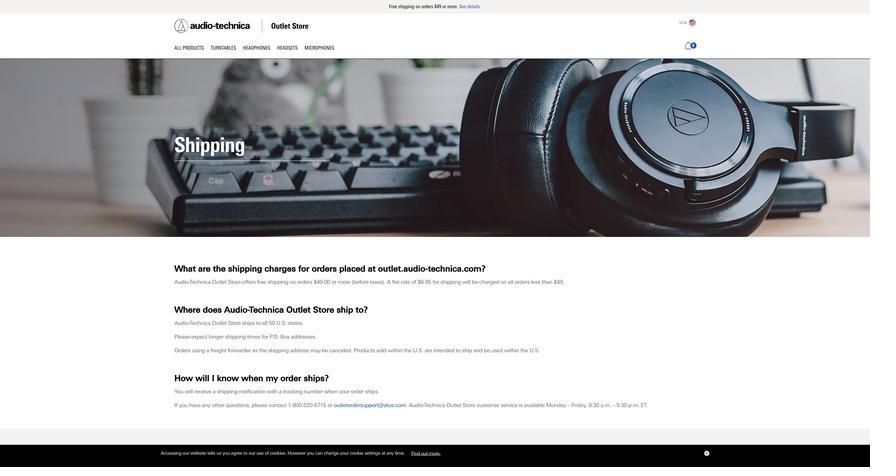 Task type: vqa. For each thing, say whether or not it's contained in the screenshot.
Vary
no



Task type: describe. For each thing, give the bounding box(es) containing it.
orders left '$49'
[[421, 3, 433, 10]]

1 horizontal spatial a
[[213, 389, 216, 395]]

1 horizontal spatial when
[[324, 389, 338, 395]]

monday
[[546, 403, 566, 409]]

if
[[174, 403, 178, 409]]

0 horizontal spatial ship
[[337, 305, 353, 315]]

1-
[[288, 403, 293, 409]]

how will i know when my order ships?
[[174, 374, 329, 383]]

free
[[257, 279, 266, 286]]

charged
[[479, 279, 499, 286]]

accessing our website tells us you agree to our use of cookies. however you can change your cookie settings at any time.
[[161, 451, 406, 457]]

technica up 50 on the left bottom of page
[[250, 305, 284, 315]]

0 vertical spatial will
[[462, 279, 471, 286]]

0
[[692, 43, 694, 48]]

shipping
[[174, 133, 245, 158]]

forwarder
[[228, 348, 251, 354]]

technica down what
[[190, 279, 211, 286]]

.
[[406, 403, 408, 409]]

find out more. link
[[406, 449, 446, 459]]

shipping down technica.com?
[[441, 279, 461, 286]]

be for sold
[[484, 348, 490, 354]]

audio- right .
[[409, 403, 425, 409]]

0 vertical spatial your
[[339, 389, 350, 395]]

1 – from the left
[[568, 403, 570, 409]]

tells
[[207, 451, 215, 457]]

addresses.
[[291, 334, 317, 341]]

flat
[[392, 279, 400, 286]]

time.
[[395, 451, 405, 457]]

longer
[[209, 334, 224, 341]]

technica up "expect"
[[190, 320, 211, 327]]

1 vertical spatial all
[[262, 320, 268, 327]]

800-
[[293, 403, 303, 409]]

audio-technica outlet store offers free shipping on orders $49.00 or more (before taxes). a flat rate of $6.95 for shipping will be charged on all orders less than $49.
[[174, 279, 564, 286]]

website
[[190, 451, 206, 457]]

tracking
[[283, 389, 303, 395]]

shipping down know
[[217, 389, 237, 395]]

technica.com?
[[428, 264, 486, 274]]

outletordersupport@atus.com link
[[334, 403, 406, 409]]

1 horizontal spatial more.
[[447, 3, 458, 10]]

1 horizontal spatial to
[[256, 320, 261, 327]]

the right sold
[[404, 348, 412, 354]]

find
[[411, 451, 420, 457]]

ships?
[[304, 374, 329, 383]]

what are the shipping charges for orders placed at outlet.audio-technica.com?
[[174, 264, 486, 274]]

freight
[[211, 348, 226, 354]]

520-
[[303, 403, 314, 409]]

microphones link
[[305, 44, 334, 53]]

cookie
[[350, 451, 363, 457]]

0 horizontal spatial when
[[241, 374, 263, 383]]

1 vertical spatial or
[[332, 279, 336, 286]]

you
[[174, 389, 183, 395]]

than
[[542, 279, 552, 286]]

p.o.
[[270, 334, 279, 341]]

however
[[288, 451, 306, 457]]

used
[[491, 348, 503, 354]]

number
[[304, 389, 323, 395]]

outlet up longer
[[212, 320, 227, 327]]

a.m.
[[601, 403, 611, 409]]

et.
[[641, 403, 648, 409]]

rate
[[401, 279, 410, 286]]

other
[[212, 403, 224, 409]]

headsets link
[[277, 44, 305, 53]]

all products
[[174, 45, 204, 51]]

2 horizontal spatial a
[[279, 389, 282, 395]]

ships.
[[365, 389, 379, 395]]

out
[[421, 451, 428, 457]]

1 our from the left
[[183, 451, 189, 457]]

to?
[[356, 305, 368, 315]]

shipping right free
[[398, 3, 414, 10]]

1 horizontal spatial of
[[412, 279, 416, 286]]

the right used
[[521, 348, 528, 354]]

expect
[[191, 334, 207, 341]]

shipping up offers at the bottom of page
[[228, 264, 262, 274]]

you will receive a shipping notification with a tracking number when your order ships.
[[174, 389, 379, 395]]

(before
[[352, 279, 369, 286]]

0 vertical spatial or
[[443, 3, 446, 10]]

0 horizontal spatial be
[[322, 348, 328, 354]]

please
[[174, 334, 190, 341]]

5715
[[314, 403, 326, 409]]

0 horizontal spatial order
[[280, 374, 301, 383]]

us
[[216, 451, 221, 457]]

ships
[[242, 320, 255, 327]]

outletordersupport@atus.com
[[334, 403, 406, 409]]

all
[[174, 45, 181, 51]]

be for taxes).
[[472, 279, 478, 286]]

$6.95
[[418, 279, 431, 286]]

i
[[212, 374, 214, 383]]

where
[[174, 305, 200, 315]]

0 horizontal spatial more.
[[429, 451, 441, 457]]

0 horizontal spatial on
[[290, 279, 296, 286]]

see details. link
[[459, 3, 481, 10]]

is
[[519, 403, 523, 409]]

where does audio-technica outlet store ship to?
[[174, 305, 368, 315]]

box
[[280, 334, 290, 341]]

for for at
[[298, 264, 309, 274]]

does
[[203, 305, 222, 315]]

charges
[[265, 264, 296, 274]]

the right what
[[213, 264, 226, 274]]

1 vertical spatial to
[[456, 348, 461, 354]]

less
[[531, 279, 540, 286]]

as
[[252, 348, 258, 354]]

2 within from the left
[[504, 348, 519, 354]]



Task type: locate. For each thing, give the bounding box(es) containing it.
0 vertical spatial any
[[202, 403, 210, 409]]

usa
[[680, 20, 687, 25]]

the right the as
[[259, 348, 267, 354]]

store left offers at the bottom of page
[[228, 279, 241, 286]]

1 horizontal spatial be
[[472, 279, 478, 286]]

your
[[339, 389, 350, 395], [340, 451, 349, 457]]

0 horizontal spatial to
[[243, 451, 247, 457]]

1 within from the left
[[388, 348, 403, 354]]

1 horizontal spatial at
[[381, 451, 385, 457]]

when up 5715
[[324, 389, 338, 395]]

0 vertical spatial more.
[[447, 3, 458, 10]]

states.
[[288, 320, 304, 327]]

technica right .
[[425, 403, 445, 409]]

my
[[266, 374, 278, 383]]

agree
[[231, 451, 242, 457]]

please expect longer shipping times for p.o. box addresses.
[[174, 334, 317, 341]]

or
[[443, 3, 446, 10], [332, 279, 336, 286], [328, 403, 333, 409]]

0 horizontal spatial a
[[206, 348, 209, 354]]

address
[[290, 348, 309, 354]]

are left intended
[[425, 348, 432, 354]]

all left 50 on the left bottom of page
[[262, 320, 268, 327]]

find out more.
[[411, 451, 441, 457]]

outlet.audio-
[[378, 264, 428, 274]]

microphones
[[305, 45, 334, 51]]

will
[[462, 279, 471, 286], [195, 374, 209, 383], [185, 389, 193, 395]]

of
[[412, 279, 416, 286], [265, 451, 269, 457]]

0 vertical spatial when
[[241, 374, 263, 383]]

be right the 'and'
[[484, 348, 490, 354]]

at right settings
[[381, 451, 385, 457]]

you right if
[[179, 403, 188, 409]]

$49.00
[[314, 279, 330, 286]]

1 horizontal spatial u.s.
[[413, 348, 423, 354]]

headsets
[[277, 45, 298, 51]]

u.s.
[[276, 320, 287, 327], [413, 348, 423, 354], [530, 348, 540, 354]]

turntables
[[211, 45, 236, 51]]

orders left less
[[515, 279, 530, 286]]

orders
[[174, 348, 190, 354]]

placed
[[339, 264, 366, 274]]

be left charged
[[472, 279, 478, 286]]

more. right out
[[429, 451, 441, 457]]

of right rate
[[412, 279, 416, 286]]

0 vertical spatial are
[[198, 264, 211, 274]]

1 vertical spatial will
[[195, 374, 209, 383]]

1 horizontal spatial within
[[504, 348, 519, 354]]

you
[[179, 403, 188, 409], [222, 451, 230, 457], [307, 451, 314, 457]]

on
[[416, 3, 420, 10], [290, 279, 296, 286], [500, 279, 507, 286]]

1 horizontal spatial order
[[351, 389, 364, 395]]

service
[[501, 403, 518, 409]]

shipping down charges
[[268, 279, 288, 286]]

to right intended
[[456, 348, 461, 354]]

headphones
[[243, 45, 270, 51]]

shipping down p.o.
[[268, 348, 289, 354]]

0 horizontal spatial you
[[179, 403, 188, 409]]

for
[[298, 264, 309, 274], [433, 279, 439, 286], [262, 334, 268, 341]]

of right use
[[265, 451, 269, 457]]

1 horizontal spatial will
[[195, 374, 209, 383]]

1 horizontal spatial our
[[249, 451, 255, 457]]

outlet up does
[[212, 279, 227, 286]]

or left the more
[[332, 279, 336, 286]]

when up notification
[[241, 374, 263, 383]]

any left time.
[[386, 451, 394, 457]]

more
[[338, 279, 350, 286]]

0 vertical spatial order
[[280, 374, 301, 383]]

1 horizontal spatial are
[[425, 348, 432, 354]]

products left sold
[[354, 348, 375, 354]]

cross image
[[705, 453, 708, 456]]

0 horizontal spatial all
[[262, 320, 268, 327]]

within right sold
[[388, 348, 403, 354]]

1 horizontal spatial products
[[354, 348, 375, 354]]

see
[[459, 3, 466, 10]]

outlet left "customer"
[[447, 403, 461, 409]]

free shipping on orders $49 or more. see details.
[[389, 3, 481, 10]]

$49
[[434, 3, 441, 10]]

order
[[280, 374, 301, 383], [351, 389, 364, 395]]

products
[[183, 45, 204, 51], [354, 348, 375, 354]]

store down $49.00
[[313, 305, 334, 315]]

–
[[568, 403, 570, 409], [613, 403, 615, 409]]

how
[[174, 374, 193, 383]]

will left the i
[[195, 374, 209, 383]]

a right the using
[[206, 348, 209, 354]]

accessing
[[161, 451, 181, 457]]

audio-
[[174, 279, 190, 286], [224, 305, 250, 315], [174, 320, 190, 327], [409, 403, 425, 409]]

0 vertical spatial for
[[298, 264, 309, 274]]

may
[[310, 348, 321, 354]]

0 horizontal spatial our
[[183, 451, 189, 457]]

with
[[267, 389, 277, 395]]

will for you will receive a shipping notification with a tracking number when your order ships.
[[185, 389, 193, 395]]

be right may
[[322, 348, 328, 354]]

0 horizontal spatial –
[[568, 403, 570, 409]]

questions,
[[226, 403, 250, 409]]

your left cookie
[[340, 451, 349, 457]]

0 horizontal spatial at
[[368, 264, 376, 274]]

2 vertical spatial to
[[243, 451, 247, 457]]

for right charges
[[298, 264, 309, 274]]

store left "customer"
[[463, 403, 475, 409]]

at
[[368, 264, 376, 274], [381, 451, 385, 457]]

for left p.o.
[[262, 334, 268, 341]]

5:30
[[617, 403, 627, 409]]

orders up $49.00
[[312, 264, 337, 274]]

orders left $49.00
[[297, 279, 312, 286]]

0 horizontal spatial will
[[185, 389, 193, 395]]

0 horizontal spatial within
[[388, 348, 403, 354]]

headphones link
[[243, 44, 277, 53]]

ship left to?
[[337, 305, 353, 315]]

for right $6.95
[[433, 279, 439, 286]]

to right the agree
[[243, 451, 247, 457]]

settings
[[365, 451, 380, 457]]

2 horizontal spatial be
[[484, 348, 490, 354]]

2 – from the left
[[613, 403, 615, 409]]

you left can
[[307, 451, 314, 457]]

order left ships.
[[351, 389, 364, 395]]

0 vertical spatial ship
[[337, 305, 353, 315]]

have
[[189, 403, 200, 409]]

0 horizontal spatial for
[[262, 334, 268, 341]]

audio- down what
[[174, 279, 190, 286]]

1 horizontal spatial –
[[613, 403, 615, 409]]

are right what
[[198, 264, 211, 274]]

0 horizontal spatial of
[[265, 451, 269, 457]]

offers
[[242, 279, 256, 286]]

2 horizontal spatial u.s.
[[530, 348, 540, 354]]

0 horizontal spatial are
[[198, 264, 211, 274]]

2 horizontal spatial on
[[500, 279, 507, 286]]

will for how will i know when my order ships?
[[195, 374, 209, 383]]

store left 'ships'
[[228, 320, 241, 327]]

on down charges
[[290, 279, 296, 286]]

1 vertical spatial more.
[[429, 451, 441, 457]]

p.m.
[[628, 403, 639, 409]]

1 vertical spatial order
[[351, 389, 364, 395]]

what
[[174, 264, 196, 274]]

contact
[[269, 403, 287, 409]]

on right charged
[[500, 279, 507, 286]]

please
[[252, 403, 267, 409]]

orders
[[421, 3, 433, 10], [312, 264, 337, 274], [297, 279, 312, 286], [515, 279, 530, 286]]

technica
[[190, 279, 211, 286], [250, 305, 284, 315], [190, 320, 211, 327], [425, 403, 445, 409]]

0 vertical spatial all
[[508, 279, 513, 286]]

2 horizontal spatial you
[[307, 451, 314, 457]]

free
[[389, 3, 397, 10]]

1 vertical spatial for
[[433, 279, 439, 286]]

on left '$49'
[[416, 3, 420, 10]]

to right 'ships'
[[256, 320, 261, 327]]

1 horizontal spatial all
[[508, 279, 513, 286]]

taxes).
[[370, 279, 385, 286]]

0 horizontal spatial any
[[202, 403, 210, 409]]

1 vertical spatial products
[[354, 348, 375, 354]]

and
[[474, 348, 483, 354]]

basket image
[[684, 42, 692, 49]]

0 horizontal spatial products
[[183, 45, 204, 51]]

0 vertical spatial products
[[183, 45, 204, 51]]

a right with
[[279, 389, 282, 395]]

0 vertical spatial of
[[412, 279, 416, 286]]

all
[[508, 279, 513, 286], [262, 320, 268, 327]]

are
[[198, 264, 211, 274], [425, 348, 432, 354]]

products right all
[[183, 45, 204, 51]]

you right the us
[[222, 451, 230, 457]]

1 horizontal spatial on
[[416, 3, 420, 10]]

2 vertical spatial for
[[262, 334, 268, 341]]

1 horizontal spatial for
[[298, 264, 309, 274]]

shipping
[[398, 3, 414, 10], [228, 264, 262, 274], [268, 279, 288, 286], [441, 279, 461, 286], [225, 334, 246, 341], [268, 348, 289, 354], [217, 389, 237, 395]]

1 horizontal spatial you
[[222, 451, 230, 457]]

using
[[192, 348, 205, 354]]

cookies.
[[270, 451, 286, 457]]

2 our from the left
[[249, 451, 255, 457]]

2 horizontal spatial to
[[456, 348, 461, 354]]

can
[[315, 451, 323, 457]]

1 vertical spatial ship
[[462, 348, 472, 354]]

our left use
[[249, 451, 255, 457]]

outlet up states.
[[286, 305, 311, 315]]

notification
[[239, 389, 266, 395]]

audio- up audio-technica outlet store ships to all 50 u.s. states.
[[224, 305, 250, 315]]

more. left see
[[447, 3, 458, 10]]

any right have
[[202, 403, 210, 409]]

canceled.
[[329, 348, 352, 354]]

1 vertical spatial when
[[324, 389, 338, 395]]

or right '$49'
[[443, 3, 446, 10]]

2 vertical spatial or
[[328, 403, 333, 409]]

for for addresses.
[[262, 334, 268, 341]]

at up audio-technica outlet store offers free shipping on orders $49.00 or more (before taxes). a flat rate of $6.95 for shipping will be charged on all orders less than $49.
[[368, 264, 376, 274]]

our
[[183, 451, 189, 457], [249, 451, 255, 457]]

– left 5:30 at the right of the page
[[613, 403, 615, 409]]

0 vertical spatial at
[[368, 264, 376, 274]]

2 horizontal spatial will
[[462, 279, 471, 286]]

1 vertical spatial any
[[386, 451, 394, 457]]

0 vertical spatial to
[[256, 320, 261, 327]]

within right used
[[504, 348, 519, 354]]

1 vertical spatial are
[[425, 348, 432, 354]]

your left ships.
[[339, 389, 350, 395]]

intended
[[434, 348, 455, 354]]

50
[[269, 320, 275, 327]]

2 horizontal spatial for
[[433, 279, 439, 286]]

1 vertical spatial at
[[381, 451, 385, 457]]

or right 5715
[[328, 403, 333, 409]]

audio- up please
[[174, 320, 190, 327]]

1 horizontal spatial any
[[386, 451, 394, 457]]

en_us image
[[689, 19, 696, 26]]

order up tracking
[[280, 374, 301, 383]]

turntables link
[[211, 44, 243, 53]]

$49.
[[554, 279, 564, 286]]

– left friday, on the bottom
[[568, 403, 570, 409]]

1 horizontal spatial ship
[[462, 348, 472, 354]]

the
[[213, 264, 226, 274], [259, 348, 267, 354], [404, 348, 412, 354], [521, 348, 528, 354]]

times
[[247, 334, 260, 341]]

available
[[524, 403, 545, 409]]

all right charged
[[508, 279, 513, 286]]

audio-technica outlet store ships to all 50 u.s. states.
[[174, 320, 304, 327]]

ship left the 'and'
[[462, 348, 472, 354]]

our left the website
[[183, 451, 189, 457]]

1 vertical spatial of
[[265, 451, 269, 457]]

1 vertical spatial your
[[340, 451, 349, 457]]

2 vertical spatial will
[[185, 389, 193, 395]]

will down technica.com?
[[462, 279, 471, 286]]

shipping down audio-technica outlet store ships to all 50 u.s. states.
[[225, 334, 246, 341]]

a right receive
[[213, 389, 216, 395]]

0 horizontal spatial u.s.
[[276, 320, 287, 327]]

will right you
[[185, 389, 193, 395]]

change
[[324, 451, 339, 457]]

details.
[[467, 3, 481, 10]]

store logo image
[[174, 19, 308, 33]]

a
[[387, 279, 391, 286]]



